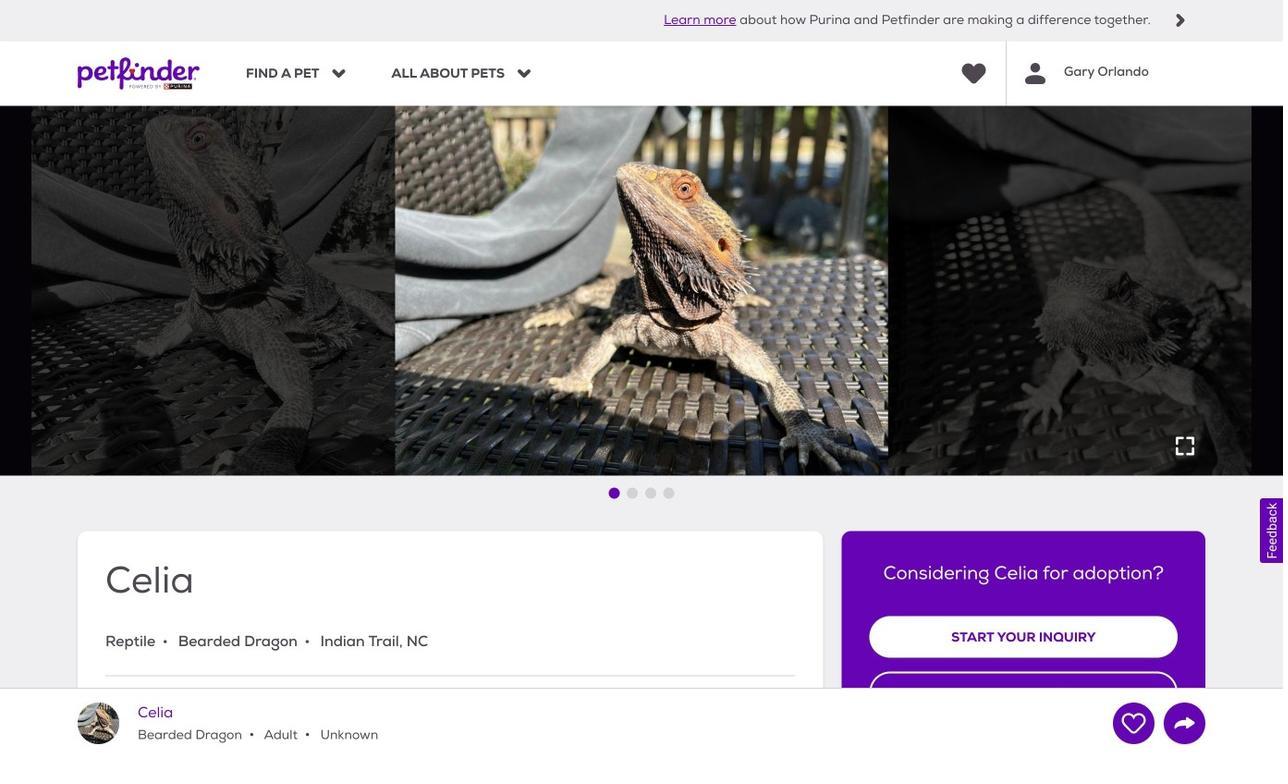 Task type: vqa. For each thing, say whether or not it's contained in the screenshot.
celia, an adoptable bearded dragon in indian trail, nc_image-4
yes



Task type: describe. For each thing, give the bounding box(es) containing it.
celia, an adoptable bearded dragon in indian trail, nc_image-1 image
[[395, 106, 889, 476]]

celia, an adoptable bearded dragon in indian trail, nc_image-2 image
[[889, 106, 1284, 476]]

pet physical characteristics element
[[105, 695, 796, 719]]



Task type: locate. For each thing, give the bounding box(es) containing it.
celia image
[[78, 703, 119, 745]]

main content
[[0, 106, 1284, 759]]

celia, an adoptable bearded dragon in indian trail, nc_image-4 image
[[0, 106, 395, 476]]

pet type element
[[105, 630, 429, 654]]

petfinder home image
[[78, 41, 200, 106]]



